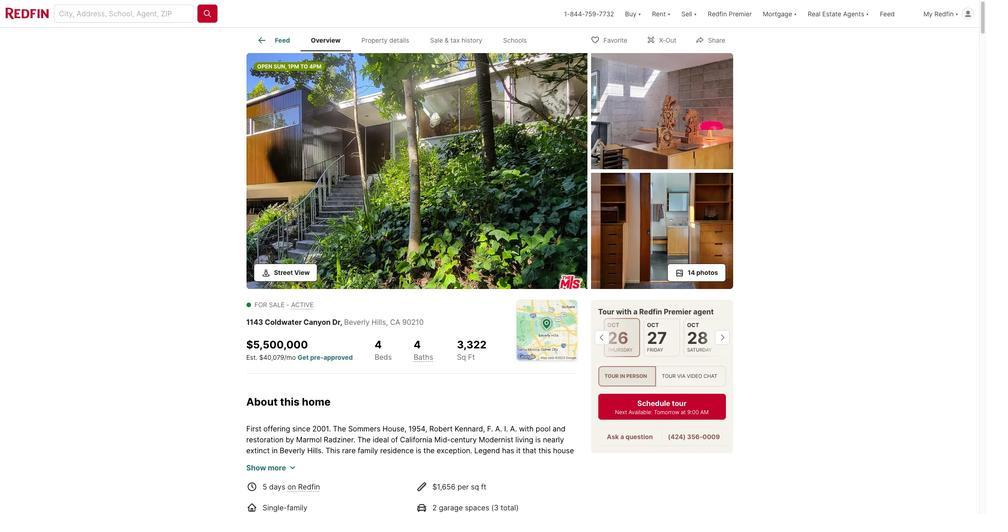 Task type: locate. For each thing, give the bounding box(es) containing it.
by down rare
[[355, 457, 364, 466]]

neutra's down legend
[[466, 457, 495, 466]]

the down up
[[288, 501, 300, 510]]

and right 'on'
[[297, 479, 310, 488]]

0 horizontal spatial this
[[280, 396, 300, 408]]

0 vertical spatial nearly
[[543, 435, 564, 444]]

with up living
[[519, 424, 534, 433]]

the up left
[[423, 446, 435, 455]]

get
[[298, 354, 309, 361]]

0 horizontal spatial nearly
[[443, 468, 464, 477]]

oct inside oct 27 friday
[[647, 322, 659, 329]]

a.
[[495, 424, 502, 433], [510, 424, 517, 433]]

out
[[666, 36, 676, 44]]

available:
[[629, 409, 652, 416]]

2 horizontal spatial oct
[[687, 322, 699, 329]]

tab list containing feed
[[246, 28, 545, 51]]

the up impacts
[[398, 490, 411, 499]]

1 ▾ from the left
[[638, 10, 641, 17]]

nearly up like
[[443, 468, 464, 477]]

street down loma
[[302, 501, 322, 510]]

▾ for mortgage ▾
[[794, 10, 797, 17]]

for
[[254, 301, 267, 309]]

1 horizontal spatial family
[[358, 446, 378, 455]]

f.
[[487, 424, 493, 433]]

0 horizontal spatial ,
[[340, 318, 342, 327]]

1 richard from the left
[[438, 457, 464, 466]]

landscape
[[465, 479, 500, 488]]

0 horizontal spatial oct
[[607, 322, 619, 329]]

feed
[[880, 10, 895, 17], [275, 36, 290, 44]]

1 horizontal spatial this
[[538, 446, 551, 455]]

premier left agent
[[664, 307, 692, 316]]

oct 26 thursday
[[607, 322, 633, 353]]

redfin right 'on'
[[298, 482, 320, 491]]

question
[[625, 433, 653, 441]]

0 horizontal spatial to
[[303, 490, 310, 499]]

generous
[[409, 468, 441, 477]]

4 inside '4 baths'
[[414, 339, 421, 351]]

4 for 4 baths
[[414, 339, 421, 351]]

schools
[[503, 36, 527, 44]]

0 vertical spatial in
[[620, 373, 625, 380]]

the left first
[[262, 457, 273, 466]]

video
[[687, 373, 702, 380]]

is up loma
[[312, 479, 318, 488]]

0 horizontal spatial and
[[297, 479, 310, 488]]

dr
[[332, 318, 340, 327]]

to up hillside
[[520, 468, 527, 477]]

0 horizontal spatial with
[[502, 479, 517, 488]]

1 , from the left
[[340, 318, 342, 327]]

1 horizontal spatial 4
[[414, 339, 421, 351]]

richard down that at the right bottom
[[521, 457, 547, 466]]

1 vertical spatial the
[[262, 457, 273, 466]]

x-out button
[[639, 30, 684, 49]]

kennard,
[[455, 424, 485, 433]]

1 vertical spatial by
[[355, 457, 364, 466]]

oct inside oct 26 thursday
[[607, 322, 619, 329]]

0 horizontal spatial richard
[[438, 457, 464, 466]]

(3
[[491, 503, 499, 512]]

5 days on redfin
[[263, 482, 320, 491]]

beverly up first
[[280, 446, 305, 455]]

oct for 26
[[607, 322, 619, 329]]

oct down agent
[[687, 322, 699, 329]]

person
[[626, 373, 647, 380]]

the
[[423, 446, 435, 455], [262, 457, 273, 466], [288, 501, 300, 510]]

1 horizontal spatial feed
[[880, 10, 895, 17]]

▾
[[638, 10, 641, 17], [668, 10, 671, 17], [694, 10, 697, 17], [794, 10, 797, 17], [866, 10, 869, 17], [955, 10, 958, 17]]

0 horizontal spatial family
[[287, 503, 307, 512]]

tour left via on the bottom right of page
[[662, 373, 676, 380]]

0 horizontal spatial by
[[286, 435, 294, 444]]

1 horizontal spatial beverly
[[344, 318, 370, 327]]

3 ▾ from the left
[[694, 10, 697, 17]]

0 vertical spatial neutra's
[[466, 457, 495, 466]]

90210
[[402, 318, 424, 327]]

(424) 356-0009 link
[[668, 433, 720, 441]]

1 vertical spatial with
[[519, 424, 534, 433]]

a. right i.
[[510, 424, 517, 433]]

1 horizontal spatial in
[[620, 373, 625, 380]]

sale & tax history tab
[[420, 30, 493, 51]]

1143 coldwater canyon dr, beverly hills, ca 90210 image
[[246, 53, 587, 289], [591, 53, 733, 169], [591, 173, 733, 289]]

1 vertical spatial this
[[538, 446, 551, 455]]

tour left person
[[604, 373, 619, 380]]

▾ right buy at the right
[[638, 10, 641, 17]]

family up kennard
[[358, 446, 378, 455]]

details
[[389, 36, 409, 44]]

1 horizontal spatial richard
[[521, 457, 547, 466]]

real
[[808, 10, 821, 17]]

0 horizontal spatial a.
[[495, 424, 502, 433]]

feed right agents
[[880, 10, 895, 17]]

buy
[[625, 10, 636, 17]]

beds
[[375, 353, 392, 362]]

0 vertical spatial with
[[616, 307, 632, 316]]

overview
[[311, 36, 341, 44]]

4 ▾ from the left
[[794, 10, 797, 17]]

mortgage ▾ button
[[763, 0, 797, 27]]

traffic.
[[440, 501, 462, 510]]

oct for 27
[[647, 322, 659, 329]]

2 oct from the left
[[647, 322, 659, 329]]

0 horizontal spatial feed
[[275, 36, 290, 44]]

0 horizontal spatial the
[[262, 457, 273, 466]]

tour up previous image
[[598, 307, 614, 316]]

living
[[515, 435, 533, 444]]

0 vertical spatial feed
[[880, 10, 895, 17]]

1 vertical spatial in
[[272, 446, 278, 455]]

in inside first offering since 2001.  the sommers house, 1954, robert kennard, f. a. i. a. with pool and restoration by marmol radziner. the ideal of california mid-century modernist living is nearly extinct in beverly hills. this rare family residence is the exception. legend has it that this house was the first project completed by kennard after he left richard neutra's office. richard neutra's aesthetic is reflected throughout. the generous nearly half acre street to street lot offers privacy, and is heavily planted presenting as a forest-like landscape with hillside nature trails leading up to loma linda drive above. the residence is elevated behind a circular private drive above the street minimizing auditory impacts from traffic.
[[272, 446, 278, 455]]

0 horizontal spatial neutra's
[[246, 468, 275, 477]]

tour with a redfin premier agent
[[598, 307, 714, 316]]

0 vertical spatial beverly
[[344, 318, 370, 327]]

0 vertical spatial the
[[423, 446, 435, 455]]

marmol
[[296, 435, 322, 444]]

2 horizontal spatial with
[[616, 307, 632, 316]]

3,322 sq ft
[[457, 339, 487, 362]]

sell ▾
[[681, 10, 697, 17]]

▾ right agents
[[866, 10, 869, 17]]

1 horizontal spatial by
[[355, 457, 364, 466]]

feed inside button
[[880, 10, 895, 17]]

4 baths
[[414, 339, 433, 362]]

overview tab
[[300, 30, 351, 51]]

oct inside oct 28 saturday
[[687, 322, 699, 329]]

0 horizontal spatial in
[[272, 446, 278, 455]]

, left ca
[[386, 318, 388, 327]]

am
[[700, 409, 709, 416]]

nearly up house on the right of page
[[543, 435, 564, 444]]

, right canyon
[[340, 318, 342, 327]]

it
[[516, 446, 521, 455]]

0 horizontal spatial 4
[[375, 339, 382, 351]]

▾ right my
[[955, 10, 958, 17]]

this left home
[[280, 396, 300, 408]]

oct for 28
[[687, 322, 699, 329]]

list box
[[598, 367, 726, 387]]

1 horizontal spatial to
[[520, 468, 527, 477]]

0 horizontal spatial beverly
[[280, 446, 305, 455]]

view
[[294, 269, 310, 276]]

a. left i.
[[495, 424, 502, 433]]

beverly right dr
[[344, 318, 370, 327]]

2 a. from the left
[[510, 424, 517, 433]]

4 up the beds
[[375, 339, 382, 351]]

elevated
[[456, 490, 486, 499]]

acre
[[481, 468, 496, 477]]

at
[[681, 409, 686, 416]]

x-out
[[659, 36, 676, 44]]

neutra's up offers
[[246, 468, 275, 477]]

the down after
[[393, 468, 407, 477]]

with up behind
[[502, 479, 517, 488]]

residence down of
[[380, 446, 414, 455]]

and right pool
[[553, 424, 565, 433]]

this
[[326, 446, 340, 455]]

half
[[466, 468, 479, 477]]

0 vertical spatial and
[[553, 424, 565, 433]]

this
[[280, 396, 300, 408], [538, 446, 551, 455]]

oct up previous image
[[607, 322, 619, 329]]

of
[[391, 435, 398, 444]]

is down pool
[[535, 435, 541, 444]]

about
[[246, 396, 278, 408]]

is up he
[[416, 446, 421, 455]]

buy ▾ button
[[625, 0, 641, 27]]

by down since
[[286, 435, 294, 444]]

neutra's
[[466, 457, 495, 466], [246, 468, 275, 477]]

in up first
[[272, 446, 278, 455]]

total)
[[501, 503, 519, 512]]

schools tab
[[493, 30, 537, 51]]

1 4 from the left
[[375, 339, 382, 351]]

14 photos
[[688, 269, 718, 276]]

property
[[361, 36, 388, 44]]

0 horizontal spatial street
[[302, 501, 322, 510]]

▾ for rent ▾
[[668, 10, 671, 17]]

7732
[[599, 10, 614, 17]]

3 oct from the left
[[687, 322, 699, 329]]

1 vertical spatial beverly
[[280, 446, 305, 455]]

street up hillside
[[529, 468, 549, 477]]

2 vertical spatial with
[[502, 479, 517, 488]]

share
[[708, 36, 725, 44]]

to right up
[[303, 490, 310, 499]]

2 richard from the left
[[521, 457, 547, 466]]

1 vertical spatial premier
[[664, 307, 692, 316]]

agent
[[693, 307, 714, 316]]

forest-
[[428, 479, 452, 488]]

$5,500,000 est. $40,079 /mo get pre-approved
[[246, 339, 353, 361]]

1 vertical spatial neutra's
[[246, 468, 275, 477]]

favorite
[[603, 36, 627, 44]]

1 horizontal spatial a.
[[510, 424, 517, 433]]

sell ▾ button
[[676, 0, 702, 27]]

None button
[[604, 318, 640, 357], [644, 319, 680, 357], [684, 319, 720, 357], [604, 318, 640, 357], [644, 319, 680, 357], [684, 319, 720, 357]]

&
[[445, 36, 449, 44]]

more
[[268, 463, 286, 472]]

and
[[553, 424, 565, 433], [297, 479, 310, 488]]

4
[[375, 339, 382, 351], [414, 339, 421, 351]]

1 horizontal spatial with
[[519, 424, 534, 433]]

about this home
[[246, 396, 331, 408]]

1 horizontal spatial nearly
[[543, 435, 564, 444]]

1 vertical spatial residence
[[413, 490, 447, 499]]

tab list
[[246, 28, 545, 51]]

1 horizontal spatial the
[[288, 501, 300, 510]]

rent ▾ button
[[652, 0, 671, 27]]

-
[[286, 301, 289, 309]]

show
[[246, 463, 266, 472]]

the up "radziner."
[[333, 424, 346, 433]]

oct down tour with a redfin premier agent
[[647, 322, 659, 329]]

1 oct from the left
[[607, 322, 619, 329]]

6 ▾ from the left
[[955, 10, 958, 17]]

1143 coldwater canyon dr , beverly hills , ca 90210
[[246, 318, 424, 327]]

0 vertical spatial family
[[358, 446, 378, 455]]

in left person
[[620, 373, 625, 380]]

for sale - active
[[254, 301, 314, 309]]

▾ right mortgage
[[794, 10, 797, 17]]

1 vertical spatial feed
[[275, 36, 290, 44]]

premier left mortgage
[[729, 10, 752, 17]]

▾ right sell
[[694, 10, 697, 17]]

4 up baths link
[[414, 339, 421, 351]]

street down office.
[[498, 468, 518, 477]]

14 photos button
[[667, 264, 726, 282]]

4 inside the 4 beds
[[375, 339, 382, 351]]

1954,
[[409, 424, 427, 433]]

offering
[[263, 424, 290, 433]]

0 vertical spatial this
[[280, 396, 300, 408]]

submit search image
[[203, 9, 212, 18]]

feed up sun,
[[275, 36, 290, 44]]

/mo
[[284, 354, 296, 361]]

with up oct 26 thursday
[[616, 307, 632, 316]]

1 horizontal spatial premier
[[729, 10, 752, 17]]

1-
[[564, 10, 570, 17]]

history
[[462, 36, 482, 44]]

street
[[498, 468, 518, 477], [529, 468, 549, 477], [302, 501, 322, 510]]

this right that at the right bottom
[[538, 446, 551, 455]]

richard down exception.
[[438, 457, 464, 466]]

0 vertical spatial premier
[[729, 10, 752, 17]]

1 vertical spatial nearly
[[443, 468, 464, 477]]

1 horizontal spatial ,
[[386, 318, 388, 327]]

residence up from
[[413, 490, 447, 499]]

1 horizontal spatial oct
[[647, 322, 659, 329]]

redfin up share
[[708, 10, 727, 17]]

▾ right "rent"
[[668, 10, 671, 17]]

exception.
[[437, 446, 472, 455]]

2 ▾ from the left
[[668, 10, 671, 17]]

family down up
[[287, 503, 307, 512]]

2 4 from the left
[[414, 339, 421, 351]]

ask a question
[[607, 433, 653, 441]]



Task type: describe. For each thing, give the bounding box(es) containing it.
premier inside button
[[729, 10, 752, 17]]

2 vertical spatial the
[[288, 501, 300, 510]]

trails
[[246, 490, 263, 499]]

rent ▾
[[652, 10, 671, 17]]

family inside first offering since 2001.  the sommers house, 1954, robert kennard, f. a. i. a. with pool and restoration by marmol radziner. the ideal of california mid-century modernist living is nearly extinct in beverly hills. this rare family residence is the exception. legend has it that this house was the first project completed by kennard after he left richard neutra's office. richard neutra's aesthetic is reflected throughout. the generous nearly half acre street to street lot offers privacy, and is heavily planted presenting as a forest-like landscape with hillside nature trails leading up to loma linda drive above. the residence is elevated behind a circular private drive above the street minimizing auditory impacts from traffic.
[[358, 446, 378, 455]]

hills
[[372, 318, 386, 327]]

sommers
[[348, 424, 380, 433]]

1 vertical spatial to
[[303, 490, 310, 499]]

1 vertical spatial and
[[297, 479, 310, 488]]

auditory
[[362, 501, 391, 510]]

property details tab
[[351, 30, 420, 51]]

agents
[[843, 10, 864, 17]]

▾ for buy ▾
[[638, 10, 641, 17]]

photos
[[696, 269, 718, 276]]

ft
[[481, 482, 486, 491]]

feed link
[[257, 35, 290, 46]]

feed button
[[874, 0, 918, 27]]

mortgage ▾ button
[[757, 0, 802, 27]]

show more
[[246, 463, 286, 472]]

1-844-759-7732
[[564, 10, 614, 17]]

redfin inside button
[[708, 10, 727, 17]]

house,
[[383, 424, 407, 433]]

1 a. from the left
[[495, 424, 502, 433]]

share button
[[688, 30, 733, 49]]

28
[[687, 328, 708, 348]]

first
[[246, 424, 261, 433]]

tour for tour with a redfin premier agent
[[598, 307, 614, 316]]

throughout.
[[351, 468, 391, 477]]

1 horizontal spatial neutra's
[[466, 457, 495, 466]]

baths link
[[414, 353, 433, 362]]

offers
[[246, 479, 266, 488]]

2001.
[[312, 424, 331, 433]]

x-
[[659, 36, 666, 44]]

above
[[265, 501, 286, 510]]

(424) 356-0009
[[668, 433, 720, 441]]

active link
[[291, 301, 314, 309]]

1 vertical spatial family
[[287, 503, 307, 512]]

open sun, 1pm to 4pm
[[257, 63, 321, 70]]

redfin premier button
[[702, 0, 757, 27]]

pre-
[[310, 354, 323, 361]]

drive
[[246, 501, 263, 510]]

is up traffic.
[[449, 490, 454, 499]]

sale & tax history
[[430, 36, 482, 44]]

$5,500,000
[[246, 339, 308, 351]]

approved
[[323, 354, 353, 361]]

up
[[292, 490, 301, 499]]

nature
[[545, 479, 567, 488]]

previous image
[[595, 331, 609, 345]]

redfin up oct 27 friday
[[639, 307, 662, 316]]

next
[[615, 409, 627, 416]]

open sun, 1pm to 4pm link
[[246, 53, 587, 291]]

this inside first offering since 2001.  the sommers house, 1954, robert kennard, f. a. i. a. with pool and restoration by marmol radziner. the ideal of california mid-century modernist living is nearly extinct in beverly hills. this rare family residence is the exception. legend has it that this house was the first project completed by kennard after he left richard neutra's office. richard neutra's aesthetic is reflected throughout. the generous nearly half acre street to street lot offers privacy, and is heavily planted presenting as a forest-like landscape with hillside nature trails leading up to loma linda drive above. the residence is elevated behind a circular private drive above the street minimizing auditory impacts from traffic.
[[538, 446, 551, 455]]

mortgage ▾
[[763, 10, 797, 17]]

map entry image
[[516, 300, 577, 360]]

tour for tour via video chat
[[662, 373, 676, 380]]

modernist
[[479, 435, 513, 444]]

street view
[[274, 269, 310, 276]]

behind
[[488, 490, 511, 499]]

pool
[[536, 424, 551, 433]]

buy ▾
[[625, 10, 641, 17]]

26
[[607, 328, 628, 348]]

radziner.
[[324, 435, 355, 444]]

project
[[291, 457, 315, 466]]

after
[[396, 457, 413, 466]]

house
[[553, 446, 574, 455]]

oct 28 saturday
[[687, 322, 712, 353]]

per
[[457, 482, 469, 491]]

ideal
[[373, 435, 389, 444]]

1 horizontal spatial street
[[498, 468, 518, 477]]

0009
[[703, 433, 720, 441]]

0 vertical spatial by
[[286, 435, 294, 444]]

reflected
[[318, 468, 349, 477]]

0 vertical spatial to
[[520, 468, 527, 477]]

circular
[[520, 490, 545, 499]]

hillside
[[519, 479, 543, 488]]

0 vertical spatial residence
[[380, 446, 414, 455]]

redfin right my
[[934, 10, 954, 17]]

redfin premier
[[708, 10, 752, 17]]

(424)
[[668, 433, 686, 441]]

est.
[[246, 354, 257, 361]]

hills.
[[307, 446, 324, 455]]

is down project
[[311, 468, 316, 477]]

ask a question link
[[607, 433, 653, 441]]

my
[[923, 10, 933, 17]]

leading
[[265, 490, 290, 499]]

drive
[[353, 490, 371, 499]]

completed
[[317, 457, 353, 466]]

impacts
[[393, 501, 420, 510]]

1-844-759-7732 link
[[564, 10, 614, 17]]

via
[[677, 373, 685, 380]]

sell
[[681, 10, 692, 17]]

the down sommers at bottom
[[357, 435, 371, 444]]

rare
[[342, 446, 356, 455]]

above.
[[373, 490, 396, 499]]

tour for tour in person
[[604, 373, 619, 380]]

has
[[502, 446, 514, 455]]

2 horizontal spatial street
[[529, 468, 549, 477]]

feed inside 'link'
[[275, 36, 290, 44]]

2 , from the left
[[386, 318, 388, 327]]

759-
[[585, 10, 599, 17]]

beverly inside first offering since 2001.  the sommers house, 1954, robert kennard, f. a. i. a. with pool and restoration by marmol radziner. the ideal of california mid-century modernist living is nearly extinct in beverly hills. this rare family residence is the exception. legend has it that this house was the first project completed by kennard after he left richard neutra's office. richard neutra's aesthetic is reflected throughout. the generous nearly half acre street to street lot offers privacy, and is heavily planted presenting as a forest-like landscape with hillside nature trails leading up to loma linda drive above. the residence is elevated behind a circular private drive above the street minimizing auditory impacts from traffic.
[[280, 446, 305, 455]]

sq
[[471, 482, 479, 491]]

0 horizontal spatial premier
[[664, 307, 692, 316]]

4pm
[[309, 63, 321, 70]]

City, Address, School, Agent, ZIP search field
[[54, 5, 194, 23]]

2 horizontal spatial the
[[423, 446, 435, 455]]

active
[[291, 301, 314, 309]]

▾ for sell ▾
[[694, 10, 697, 17]]

4 for 4 beds
[[375, 339, 382, 351]]

california
[[400, 435, 432, 444]]

tour
[[672, 399, 687, 408]]

heavily
[[320, 479, 344, 488]]

4 beds
[[375, 339, 392, 362]]

next image
[[715, 331, 729, 345]]

list box containing tour in person
[[598, 367, 726, 387]]

5 ▾ from the left
[[866, 10, 869, 17]]

tour via video chat
[[662, 373, 717, 380]]

1 horizontal spatial and
[[553, 424, 565, 433]]

i.
[[504, 424, 508, 433]]

oct 27 friday
[[647, 322, 667, 353]]



Task type: vqa. For each thing, say whether or not it's contained in the screenshot.
'House,'
yes



